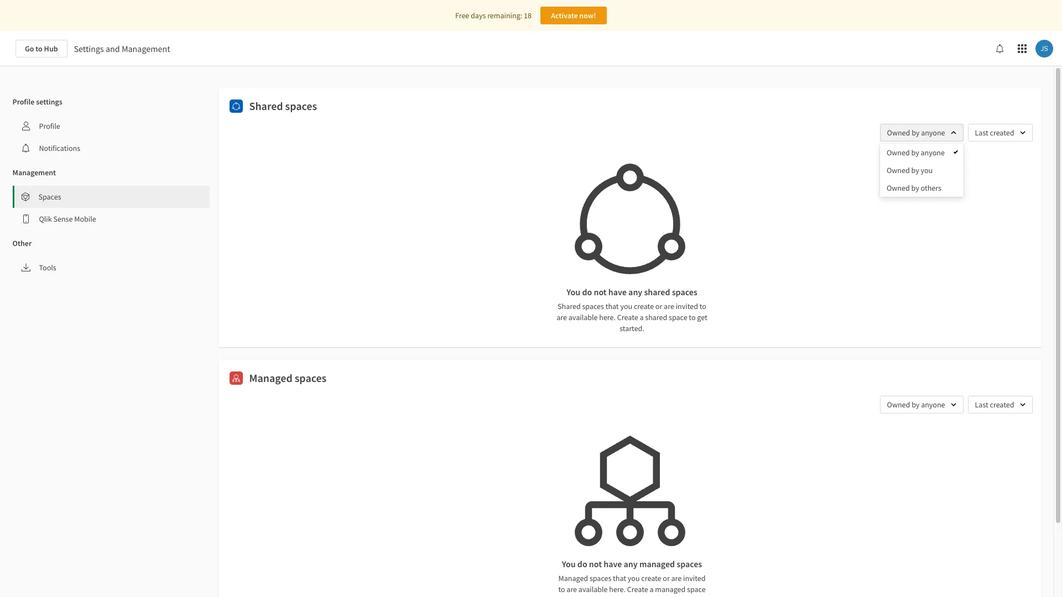 Task type: locate. For each thing, give the bounding box(es) containing it.
management
[[122, 43, 170, 54], [12, 168, 56, 178]]

to
[[36, 44, 43, 54], [700, 302, 707, 312], [689, 313, 696, 323], [559, 585, 565, 595], [610, 596, 617, 598]]

have inside you do not have any managed spaces managed spaces that you create or are invited to are available here. create a managed space to get started.
[[604, 559, 622, 570]]

do
[[582, 287, 592, 298], [578, 559, 588, 570]]

now!
[[580, 11, 596, 20]]

do inside you do not have any shared spaces shared spaces that you create or are invited to are available here. create a shared space to get started.
[[582, 287, 592, 298]]

that inside you do not have any shared spaces shared spaces that you create or are invited to are available here. create a shared space to get started.
[[606, 302, 619, 312]]

available inside you do not have any shared spaces shared spaces that you create or are invited to are available here. create a shared space to get started.
[[569, 313, 598, 323]]

you inside you do not have any shared spaces shared spaces that you create or are invited to are available here. create a shared space to get started.
[[567, 287, 581, 298]]

0 vertical spatial shared
[[644, 287, 671, 298]]

or for managed spaces
[[663, 574, 670, 584]]

list box containing owned by anyone
[[881, 144, 964, 197]]

started. for managed spaces
[[630, 596, 655, 598]]

not
[[594, 287, 607, 298], [589, 559, 602, 570]]

owned inside field
[[888, 128, 911, 138]]

1 vertical spatial here.
[[610, 585, 626, 595]]

owned
[[888, 128, 911, 138], [887, 148, 910, 158], [887, 165, 910, 175], [887, 183, 910, 193]]

a for managed spaces
[[650, 585, 654, 595]]

do inside you do not have any managed spaces managed spaces that you create or are invited to are available here. create a managed space to get started.
[[578, 559, 588, 570]]

0 vertical spatial available
[[569, 313, 598, 323]]

1 vertical spatial managed
[[559, 574, 588, 584]]

you inside you do not have any managed spaces managed spaces that you create or are invited to are available here. create a managed space to get started.
[[562, 559, 576, 570]]

invited inside you do not have any shared spaces shared spaces that you create or are invited to are available here. create a shared space to get started.
[[676, 302, 698, 312]]

0 vertical spatial or
[[656, 302, 663, 312]]

profile
[[12, 97, 35, 107], [39, 121, 60, 131]]

a
[[640, 313, 644, 323], [650, 585, 654, 595]]

management up spaces
[[12, 168, 56, 178]]

that for shared spaces
[[606, 302, 619, 312]]

1 vertical spatial not
[[589, 559, 602, 570]]

profile left settings
[[12, 97, 35, 107]]

started. inside you do not have any managed spaces managed spaces that you create or are invited to are available here. create a managed space to get started.
[[630, 596, 655, 598]]

not inside you do not have any managed spaces managed spaces that you create or are invited to are available here. create a managed space to get started.
[[589, 559, 602, 570]]

managed
[[640, 559, 675, 570], [655, 585, 686, 595]]

have for managed spaces
[[604, 559, 622, 570]]

mobile
[[74, 214, 96, 224]]

1 vertical spatial started.
[[630, 596, 655, 598]]

0 vertical spatial invited
[[676, 302, 698, 312]]

profile for profile
[[39, 121, 60, 131]]

any inside you do not have any managed spaces managed spaces that you create or are invited to are available here. create a managed space to get started.
[[624, 559, 638, 570]]

0 vertical spatial a
[[640, 313, 644, 323]]

space inside you do not have any managed spaces managed spaces that you create or are invited to are available here. create a managed space to get started.
[[687, 585, 706, 595]]

0 horizontal spatial profile
[[12, 97, 35, 107]]

create for managed spaces
[[642, 574, 662, 584]]

get inside you do not have any shared spaces shared spaces that you create or are invited to are available here. create a shared space to get started.
[[698, 313, 708, 323]]

1 horizontal spatial or
[[663, 574, 670, 584]]

anyone for "owned by anyone" field
[[922, 128, 946, 138]]

started. inside you do not have any shared spaces shared spaces that you create or are invited to are available here. create a shared space to get started.
[[620, 324, 645, 334]]

1 owned from the top
[[888, 128, 911, 138]]

2 owned by anyone from the top
[[887, 148, 945, 158]]

have
[[609, 287, 627, 298], [604, 559, 622, 570]]

0 vertical spatial do
[[582, 287, 592, 298]]

0 horizontal spatial management
[[12, 168, 56, 178]]

0 vertical spatial owned by anyone
[[888, 128, 946, 138]]

available for managed spaces
[[579, 585, 608, 595]]

1 vertical spatial do
[[578, 559, 588, 570]]

settings and management
[[74, 43, 170, 54]]

0 vertical spatial started.
[[620, 324, 645, 334]]

1 vertical spatial get
[[618, 596, 628, 598]]

0 horizontal spatial get
[[618, 596, 628, 598]]

3 owned from the top
[[887, 165, 910, 175]]

0 vertical spatial any
[[629, 287, 643, 298]]

0 vertical spatial have
[[609, 287, 627, 298]]

1 vertical spatial space
[[687, 585, 706, 595]]

get for shared spaces
[[698, 313, 708, 323]]

1 horizontal spatial get
[[698, 313, 708, 323]]

create
[[634, 302, 654, 312], [642, 574, 662, 584]]

1 horizontal spatial managed
[[559, 574, 588, 584]]

any inside you do not have any shared spaces shared spaces that you create or are invited to are available here. create a shared space to get started.
[[629, 287, 643, 298]]

owned by others
[[887, 183, 942, 193]]

management right and
[[122, 43, 170, 54]]

invited
[[676, 302, 698, 312], [684, 574, 706, 584]]

1 vertical spatial have
[[604, 559, 622, 570]]

owned by anyone
[[888, 128, 946, 138], [887, 148, 945, 158]]

create inside you do not have any managed spaces managed spaces that you create or are invited to are available here. create a managed space to get started.
[[642, 574, 662, 584]]

you inside you do not have any shared spaces shared spaces that you create or are invited to are available here. create a shared space to get started.
[[621, 302, 633, 312]]

1 horizontal spatial profile
[[39, 121, 60, 131]]

available for shared spaces
[[569, 313, 598, 323]]

get inside you do not have any managed spaces managed spaces that you create or are invited to are available here. create a managed space to get started.
[[618, 596, 628, 598]]

managed
[[249, 371, 293, 385], [559, 574, 588, 584]]

1 vertical spatial shared
[[558, 302, 581, 312]]

1 vertical spatial shared
[[645, 313, 668, 323]]

1 horizontal spatial shared
[[558, 302, 581, 312]]

started.
[[620, 324, 645, 334], [630, 596, 655, 598]]

any for managed spaces
[[624, 559, 638, 570]]

here.
[[600, 313, 616, 323], [610, 585, 626, 595]]

list box
[[881, 144, 964, 197]]

tools
[[39, 263, 56, 273]]

0 vertical spatial here.
[[600, 313, 616, 323]]

1 vertical spatial available
[[579, 585, 608, 595]]

or inside you do not have any shared spaces shared spaces that you create or are invited to are available here. create a shared space to get started.
[[656, 302, 663, 312]]

you for shared spaces
[[567, 287, 581, 298]]

0 horizontal spatial or
[[656, 302, 663, 312]]

that
[[606, 302, 619, 312], [613, 574, 627, 584]]

1 vertical spatial or
[[663, 574, 670, 584]]

available inside you do not have any managed spaces managed spaces that you create or are invited to are available here. create a managed space to get started.
[[579, 585, 608, 595]]

remaining:
[[488, 11, 523, 20]]

0 vertical spatial that
[[606, 302, 619, 312]]

anyone down "owned by anyone" field
[[921, 148, 945, 158]]

0 vertical spatial profile
[[12, 97, 35, 107]]

0 vertical spatial create
[[634, 302, 654, 312]]

by
[[912, 128, 920, 138], [912, 148, 920, 158], [912, 165, 920, 175], [912, 183, 920, 193]]

anyone up owned by you
[[922, 128, 946, 138]]

anyone for list box at the top of page containing owned by anyone
[[921, 148, 945, 158]]

a for shared spaces
[[640, 313, 644, 323]]

0 vertical spatial create
[[618, 313, 638, 323]]

1 vertical spatial create
[[628, 585, 648, 595]]

here. inside you do not have any managed spaces managed spaces that you create or are invited to are available here. create a managed space to get started.
[[610, 585, 626, 595]]

are
[[664, 302, 675, 312], [557, 313, 567, 323], [672, 574, 682, 584], [567, 585, 577, 595]]

create
[[618, 313, 638, 323], [628, 585, 648, 595]]

here. for shared spaces
[[600, 313, 616, 323]]

qlik sense mobile link
[[12, 208, 209, 230]]

you for managed spaces
[[628, 574, 640, 584]]

activate now!
[[551, 11, 596, 20]]

1 vertical spatial invited
[[684, 574, 706, 584]]

1 horizontal spatial management
[[122, 43, 170, 54]]

2 owned from the top
[[887, 148, 910, 158]]

anyone inside field
[[922, 128, 946, 138]]

you
[[567, 287, 581, 298], [562, 559, 576, 570]]

activate
[[551, 11, 578, 20]]

0 vertical spatial managed
[[249, 371, 293, 385]]

not for managed spaces
[[589, 559, 602, 570]]

here. for managed spaces
[[610, 585, 626, 595]]

a inside you do not have any shared spaces shared spaces that you create or are invited to are available here. create a shared space to get started.
[[640, 313, 644, 323]]

any
[[629, 287, 643, 298], [624, 559, 638, 570]]

create inside you do not have any managed spaces managed spaces that you create or are invited to are available here. create a managed space to get started.
[[628, 585, 648, 595]]

settings
[[74, 43, 104, 54]]

create inside you do not have any shared spaces shared spaces that you create or are invited to are available here. create a shared space to get started.
[[634, 302, 654, 312]]

get for managed spaces
[[618, 596, 628, 598]]

you inside you do not have any managed spaces managed spaces that you create or are invited to are available here. create a managed space to get started.
[[628, 574, 640, 584]]

0 horizontal spatial a
[[640, 313, 644, 323]]

shared
[[644, 287, 671, 298], [645, 313, 668, 323]]

space for managed spaces
[[687, 585, 706, 595]]

1 vertical spatial you
[[562, 559, 576, 570]]

or
[[656, 302, 663, 312], [663, 574, 670, 584]]

anyone
[[922, 128, 946, 138], [921, 148, 945, 158]]

spaces
[[38, 192, 61, 202]]

0 vertical spatial not
[[594, 287, 607, 298]]

invited inside you do not have any managed spaces managed spaces that you create or are invited to are available here. create a managed space to get started.
[[684, 574, 706, 584]]

0 vertical spatial management
[[122, 43, 170, 54]]

a inside you do not have any managed spaces managed spaces that you create or are invited to are available here. create a managed space to get started.
[[650, 585, 654, 595]]

here. inside you do not have any shared spaces shared spaces that you create or are invited to are available here. create a shared space to get started.
[[600, 313, 616, 323]]

free
[[456, 11, 470, 20]]

1 vertical spatial a
[[650, 585, 654, 595]]

shared inside you do not have any shared spaces shared spaces that you create or are invited to are available here. create a shared space to get started.
[[558, 302, 581, 312]]

you for managed spaces
[[562, 559, 576, 570]]

1 owned by anyone from the top
[[888, 128, 946, 138]]

space inside you do not have any shared spaces shared spaces that you create or are invited to are available here. create a shared space to get started.
[[669, 313, 688, 323]]

not inside you do not have any shared spaces shared spaces that you create or are invited to are available here. create a shared space to get started.
[[594, 287, 607, 298]]

create for managed spaces
[[628, 585, 648, 595]]

0 vertical spatial anyone
[[922, 128, 946, 138]]

or inside you do not have any managed spaces managed spaces that you create or are invited to are available here. create a managed space to get started.
[[663, 574, 670, 584]]

shared spaces
[[249, 99, 317, 113]]

anyone inside list box
[[921, 148, 945, 158]]

owned by anyone inside field
[[888, 128, 946, 138]]

have inside you do not have any shared spaces shared spaces that you create or are invited to are available here. create a shared space to get started.
[[609, 287, 627, 298]]

2 vertical spatial you
[[628, 574, 640, 584]]

0 vertical spatial space
[[669, 313, 688, 323]]

0 horizontal spatial shared
[[249, 99, 283, 113]]

available
[[569, 313, 598, 323], [579, 585, 608, 595]]

1 vertical spatial any
[[624, 559, 638, 570]]

you
[[921, 165, 933, 175], [621, 302, 633, 312], [628, 574, 640, 584]]

0 vertical spatial you
[[567, 287, 581, 298]]

1 vertical spatial you
[[621, 302, 633, 312]]

1 vertical spatial anyone
[[921, 148, 945, 158]]

by inside field
[[912, 128, 920, 138]]

1 vertical spatial that
[[613, 574, 627, 584]]

that inside you do not have any managed spaces managed spaces that you create or are invited to are available here. create a managed space to get started.
[[613, 574, 627, 584]]

spaces
[[285, 99, 317, 113], [672, 287, 698, 298], [583, 302, 604, 312], [295, 371, 327, 385], [677, 559, 702, 570], [590, 574, 612, 584]]

shared
[[249, 99, 283, 113], [558, 302, 581, 312]]

profile up notifications
[[39, 121, 60, 131]]

1 vertical spatial create
[[642, 574, 662, 584]]

create inside you do not have any shared spaces shared spaces that you create or are invited to are available here. create a shared space to get started.
[[618, 313, 638, 323]]

1 vertical spatial profile
[[39, 121, 60, 131]]

space
[[669, 313, 688, 323], [687, 585, 706, 595]]

days
[[471, 11, 486, 20]]

have for shared spaces
[[609, 287, 627, 298]]

1 horizontal spatial a
[[650, 585, 654, 595]]

1 vertical spatial owned by anyone
[[887, 148, 945, 158]]

get
[[698, 313, 708, 323], [618, 596, 628, 598]]

activate now! link
[[541, 7, 607, 24]]

0 vertical spatial get
[[698, 313, 708, 323]]



Task type: vqa. For each thing, say whether or not it's contained in the screenshot.
Owned By Anyone within field
yes



Task type: describe. For each thing, give the bounding box(es) containing it.
invited for shared spaces
[[676, 302, 698, 312]]

others
[[921, 183, 942, 193]]

started. for shared spaces
[[620, 324, 645, 334]]

profile for profile settings
[[12, 97, 35, 107]]

do for shared spaces
[[582, 287, 592, 298]]

you do not have any managed spaces managed spaces that you create or are invited to are available here. create a managed space to get started.
[[559, 559, 706, 598]]

Owned by anyone field
[[880, 124, 964, 142]]

you for shared spaces
[[621, 302, 633, 312]]

profile link
[[12, 115, 209, 137]]

18
[[524, 11, 532, 20]]

qlik sense mobile
[[39, 214, 96, 224]]

0 horizontal spatial managed
[[249, 371, 293, 385]]

other
[[12, 239, 32, 249]]

managed inside you do not have any managed spaces managed spaces that you create or are invited to are available here. create a managed space to get started.
[[559, 574, 588, 584]]

you do not have any shared spaces shared spaces that you create or are invited to are available here. create a shared space to get started.
[[557, 287, 708, 334]]

sense
[[53, 214, 73, 224]]

that for managed spaces
[[613, 574, 627, 584]]

0 vertical spatial shared
[[249, 99, 283, 113]]

0 vertical spatial managed
[[640, 559, 675, 570]]

1 vertical spatial management
[[12, 168, 56, 178]]

owned by you
[[887, 165, 933, 175]]

go to hub link
[[15, 40, 67, 58]]

tools link
[[12, 257, 209, 279]]

any for shared spaces
[[629, 287, 643, 298]]

4 owned from the top
[[887, 183, 910, 193]]

settings
[[36, 97, 62, 107]]

managed spaces
[[249, 371, 327, 385]]

or for shared spaces
[[656, 302, 663, 312]]

invited for managed spaces
[[684, 574, 706, 584]]

qlik
[[39, 214, 52, 224]]

do for managed spaces
[[578, 559, 588, 570]]

hub
[[44, 44, 58, 54]]

create for shared spaces
[[618, 313, 638, 323]]

and
[[106, 43, 120, 54]]

0 vertical spatial you
[[921, 165, 933, 175]]

free days remaining: 18
[[456, 11, 532, 20]]

spaces link
[[14, 186, 209, 208]]

create for shared spaces
[[634, 302, 654, 312]]

not for shared spaces
[[594, 287, 607, 298]]

profile settings
[[12, 97, 62, 107]]

notifications
[[39, 143, 80, 153]]

go to hub
[[25, 44, 58, 54]]

notifications link
[[12, 137, 209, 159]]

1 vertical spatial managed
[[655, 585, 686, 595]]

space for shared spaces
[[669, 313, 688, 323]]

go
[[25, 44, 34, 54]]



